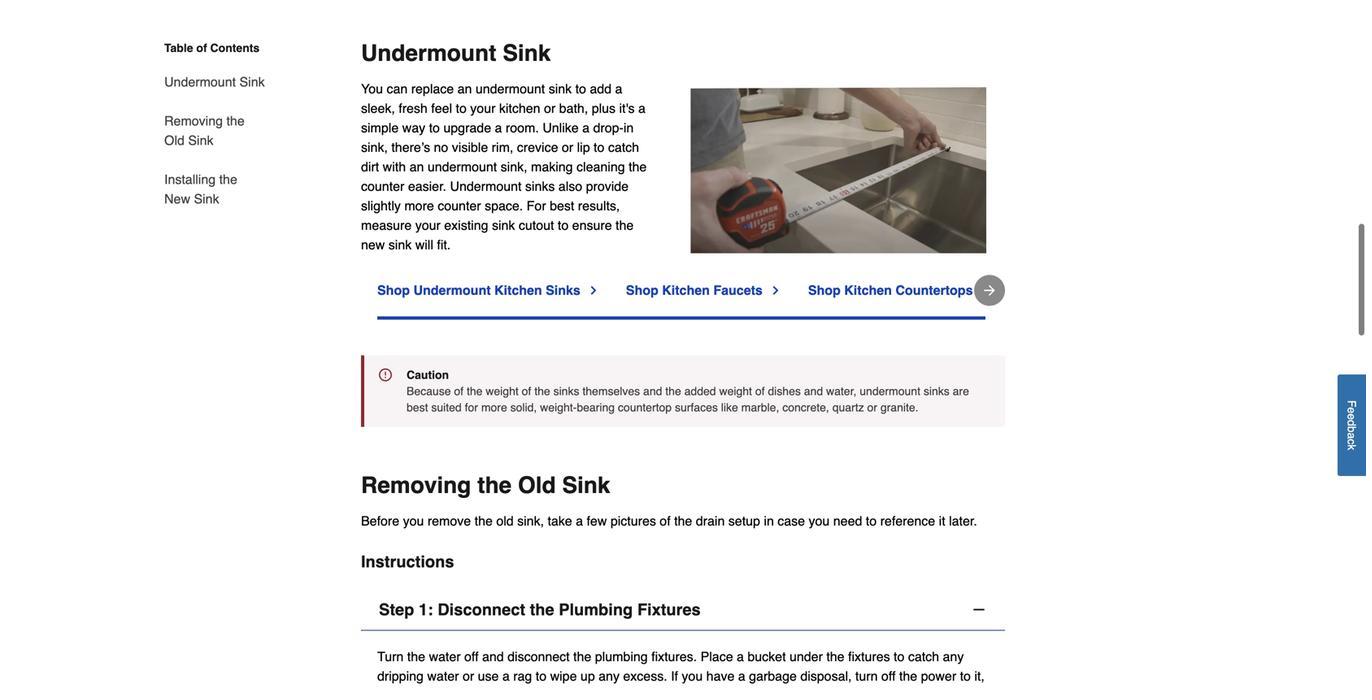 Task type: vqa. For each thing, say whether or not it's contained in the screenshot.
'plus'
yes



Task type: locate. For each thing, give the bounding box(es) containing it.
off up the use
[[464, 650, 479, 665]]

0 horizontal spatial and
[[482, 650, 504, 665]]

the left power
[[900, 669, 918, 685]]

1 chevron right image from the left
[[587, 284, 600, 297]]

2 shop from the left
[[626, 283, 659, 298]]

1 horizontal spatial shop
[[626, 283, 659, 298]]

sink up installing
[[188, 133, 214, 148]]

undermount sink down table of contents
[[164, 74, 265, 89]]

old up take
[[518, 473, 556, 499]]

1 vertical spatial undermount sink
[[164, 74, 265, 89]]

sinks
[[525, 179, 555, 194], [554, 385, 580, 398], [924, 385, 950, 398]]

weight
[[486, 385, 519, 398], [719, 385, 752, 398]]

a
[[615, 81, 623, 96], [639, 101, 646, 116], [495, 120, 502, 135], [583, 120, 590, 135], [1346, 433, 1359, 440], [576, 514, 583, 529], [737, 650, 744, 665], [503, 669, 510, 685], [738, 669, 746, 685]]

1 horizontal spatial old
[[518, 473, 556, 499]]

a up lip on the left top
[[583, 120, 590, 135]]

off right turn
[[882, 669, 896, 685]]

0 vertical spatial removing the old sink
[[164, 113, 245, 148]]

1 kitchen from the left
[[495, 283, 542, 298]]

sinks up for on the left top
[[525, 179, 555, 194]]

a up rim,
[[495, 120, 502, 135]]

rag
[[513, 669, 532, 685]]

crevice
[[517, 140, 558, 155]]

up
[[581, 669, 595, 685]]

chevron right image
[[587, 284, 600, 297], [980, 284, 993, 297]]

1 vertical spatial old
[[518, 473, 556, 499]]

undermount down table of contents
[[164, 74, 236, 89]]

or right quartz on the bottom right of page
[[868, 401, 878, 414]]

0 horizontal spatial weight
[[486, 385, 519, 398]]

0 horizontal spatial removing the old sink
[[164, 113, 245, 148]]

0 horizontal spatial undermount sink
[[164, 74, 265, 89]]

1 horizontal spatial counter
[[438, 198, 481, 213]]

the inside installing the new sink
[[219, 172, 237, 187]]

sink
[[549, 81, 572, 96], [492, 218, 515, 233], [389, 237, 412, 252]]

themselves
[[583, 385, 640, 398]]

1 horizontal spatial in
[[764, 514, 774, 529]]

rim,
[[492, 140, 514, 155]]

in left case
[[764, 514, 774, 529]]

before you remove the old sink, take a few pictures of the drain setup in case you need to reference it later.
[[361, 514, 978, 529]]

excess.
[[623, 669, 668, 685]]

e up 'b'
[[1346, 414, 1359, 421]]

counter
[[361, 179, 405, 194], [438, 198, 481, 213]]

faucets
[[714, 283, 763, 298]]

you can replace an undermount sink to add a sleek, fresh feel to your kitchen or bath, plus it's a simple way to upgrade a room. unlike a drop-in sink, there's no visible rim, crevice or lip to catch dirt with an undermount sink, making cleaning the counter easier. undermount sinks also provide slightly more counter space. for best results, measure your existing sink cutout to ensure the new sink will fit.
[[361, 81, 647, 252]]

more inside caution because of the weight of the sinks themselves and the added weight of dishes and water, undermount sinks are best suited for more solid, weight-bearing countertop surfaces like marble, concrete, quartz or granite.
[[481, 401, 507, 414]]

or left lip on the left top
[[562, 140, 574, 155]]

1 horizontal spatial sink
[[492, 218, 515, 233]]

use
[[478, 669, 499, 685]]

best down the also
[[550, 198, 575, 213]]

1 vertical spatial counter
[[438, 198, 481, 213]]

the right installing
[[219, 172, 237, 187]]

in
[[624, 120, 634, 135], [764, 514, 774, 529]]

shop down new
[[377, 283, 410, 298]]

fixtures
[[638, 601, 701, 620]]

1 weight from the left
[[486, 385, 519, 398]]

0 horizontal spatial best
[[407, 401, 428, 414]]

scrollbar
[[377, 317, 986, 320]]

or
[[544, 101, 556, 116], [562, 140, 574, 155], [868, 401, 878, 414], [463, 669, 474, 685]]

visible
[[452, 140, 488, 155]]

0 vertical spatial old
[[164, 133, 185, 148]]

counter up slightly
[[361, 179, 405, 194]]

drain
[[696, 514, 725, 529]]

the up provide on the left top of the page
[[629, 159, 647, 174]]

and up countertop
[[643, 385, 662, 398]]

sink down space.
[[492, 218, 515, 233]]

1 vertical spatial best
[[407, 401, 428, 414]]

you right case
[[809, 514, 830, 529]]

shop right sinks
[[626, 283, 659, 298]]

chevron right image right sinks
[[587, 284, 600, 297]]

best inside you can replace an undermount sink to add a sleek, fresh feel to your kitchen or bath, plus it's a simple way to upgrade a room. unlike a drop-in sink, there's no visible rim, crevice or lip to catch dirt with an undermount sink, making cleaning the counter easier. undermount sinks also provide slightly more counter space. for best results, measure your existing sink cutout to ensure the new sink will fit.
[[550, 198, 575, 213]]

and
[[643, 385, 662, 398], [804, 385, 823, 398], [482, 650, 504, 665]]

2 horizontal spatial kitchen
[[845, 283, 892, 298]]

1 vertical spatial off
[[882, 669, 896, 685]]

1 horizontal spatial you
[[682, 669, 703, 685]]

undermount inside you can replace an undermount sink to add a sleek, fresh feel to your kitchen or bath, plus it's a simple way to upgrade a room. unlike a drop-in sink, there's no visible rim, crevice or lip to catch dirt with an undermount sink, making cleaning the counter easier. undermount sinks also provide slightly more counter space. for best results, measure your existing sink cutout to ensure the new sink will fit.
[[450, 179, 522, 194]]

to
[[576, 81, 586, 96], [456, 101, 467, 116], [429, 120, 440, 135], [594, 140, 605, 155], [558, 218, 569, 233], [866, 514, 877, 529], [894, 650, 905, 665], [536, 669, 547, 685], [960, 669, 971, 685]]

0 vertical spatial more
[[405, 198, 434, 213]]

an
[[458, 81, 472, 96], [410, 159, 424, 174]]

removing
[[164, 113, 223, 129], [361, 473, 471, 499]]

0 horizontal spatial catch
[[608, 140, 639, 155]]

f
[[1346, 401, 1359, 408]]

any up power
[[943, 650, 964, 665]]

if
[[671, 669, 678, 685]]

more down easier.
[[405, 198, 434, 213]]

removing up remove
[[361, 473, 471, 499]]

1 horizontal spatial catch
[[908, 650, 940, 665]]

few
[[587, 514, 607, 529]]

in inside you can replace an undermount sink to add a sleek, fresh feel to your kitchen or bath, plus it's a simple way to upgrade a room. unlike a drop-in sink, there's no visible rim, crevice or lip to catch dirt with an undermount sink, making cleaning the counter easier. undermount sinks also provide slightly more counter space. for best results, measure your existing sink cutout to ensure the new sink will fit.
[[624, 120, 634, 135]]

old up installing
[[164, 133, 185, 148]]

dripping
[[377, 669, 424, 685]]

0 horizontal spatial off
[[464, 650, 479, 665]]

and up the concrete,
[[804, 385, 823, 398]]

chevron right image inside shop undermount kitchen sinks 'link'
[[587, 284, 600, 297]]

shop for shop kitchen faucets
[[626, 283, 659, 298]]

kitchen left faucets at the top of page
[[662, 283, 710, 298]]

garbage
[[749, 669, 797, 685]]

undermount up replace
[[361, 40, 497, 66]]

counter up existing
[[438, 198, 481, 213]]

you right if
[[682, 669, 703, 685]]

1 horizontal spatial an
[[458, 81, 472, 96]]

0 vertical spatial catch
[[608, 140, 639, 155]]

0 vertical spatial an
[[458, 81, 472, 96]]

turn the water off and disconnect the plumbing fixtures. place a bucket under the fixtures to catch any dripping water or use a rag to wipe up any excess. if you have a garbage disposal, turn off the power to it
[[377, 650, 985, 689]]

3 shop from the left
[[808, 283, 841, 298]]

1 horizontal spatial weight
[[719, 385, 752, 398]]

undermount up the kitchen on the top of the page
[[476, 81, 545, 96]]

0 horizontal spatial your
[[415, 218, 441, 233]]

shop kitchen faucets
[[626, 283, 763, 298]]

sink inside installing the new sink
[[194, 192, 219, 207]]

1 e from the top
[[1346, 408, 1359, 414]]

catch up power
[[908, 650, 940, 665]]

of right pictures
[[660, 514, 671, 529]]

removing down undermount sink link at left
[[164, 113, 223, 129]]

drop-
[[593, 120, 624, 135]]

1 horizontal spatial removing
[[361, 473, 471, 499]]

solid,
[[511, 401, 537, 414]]

1 horizontal spatial chevron right image
[[980, 284, 993, 297]]

sink down measure
[[389, 237, 412, 252]]

2 weight from the left
[[719, 385, 752, 398]]

off
[[464, 650, 479, 665], [882, 669, 896, 685]]

shop for shop undermount kitchen sinks
[[377, 283, 410, 298]]

replace
[[411, 81, 454, 96]]

shop inside 'link'
[[377, 283, 410, 298]]

0 vertical spatial in
[[624, 120, 634, 135]]

0 horizontal spatial an
[[410, 159, 424, 174]]

1 vertical spatial your
[[415, 218, 441, 233]]

any
[[943, 650, 964, 665], [599, 669, 620, 685]]

0 vertical spatial counter
[[361, 179, 405, 194]]

kitchen
[[499, 101, 541, 116]]

plus
[[592, 101, 616, 116]]

unlike
[[543, 120, 579, 135]]

weight up solid,
[[486, 385, 519, 398]]

you right before
[[403, 514, 424, 529]]

2 kitchen from the left
[[662, 283, 710, 298]]

the up disconnect
[[530, 601, 554, 620]]

1 horizontal spatial any
[[943, 650, 964, 665]]

fixtures.
[[652, 650, 697, 665]]

water right dripping
[[427, 669, 459, 685]]

sink down installing
[[194, 192, 219, 207]]

0 vertical spatial undermount sink
[[361, 40, 551, 66]]

error image
[[379, 369, 392, 382]]

more right for
[[481, 401, 507, 414]]

weight up like
[[719, 385, 752, 398]]

1 horizontal spatial removing the old sink
[[361, 473, 610, 499]]

0 vertical spatial best
[[550, 198, 575, 213]]

water
[[429, 650, 461, 665], [427, 669, 459, 685]]

an right replace
[[458, 81, 472, 96]]

0 vertical spatial your
[[470, 101, 496, 116]]

2 horizontal spatial sink
[[549, 81, 572, 96]]

you
[[403, 514, 424, 529], [809, 514, 830, 529], [682, 669, 703, 685]]

a left the few
[[576, 514, 583, 529]]

undermount down visible
[[428, 159, 497, 174]]

1 vertical spatial removing
[[361, 473, 471, 499]]

countertops
[[896, 283, 973, 298]]

any right up
[[599, 669, 620, 685]]

caution because of the weight of the sinks themselves and the added weight of dishes and water, undermount sinks are best suited for more solid, weight-bearing countertop surfaces like marble, concrete, quartz or granite.
[[407, 369, 970, 414]]

under
[[790, 650, 823, 665]]

your up will
[[415, 218, 441, 233]]

chevron right image for shop undermount kitchen sinks
[[587, 284, 600, 297]]

can
[[387, 81, 408, 96]]

you inside turn the water off and disconnect the plumbing fixtures. place a bucket under the fixtures to catch any dripping water or use a rag to wipe up any excess. if you have a garbage disposal, turn off the power to it
[[682, 669, 703, 685]]

undermount up space.
[[450, 179, 522, 194]]

installing
[[164, 172, 216, 187]]

removing the old sink inside 'link'
[[164, 113, 245, 148]]

the up for
[[467, 385, 483, 398]]

chevron right image right countertops
[[980, 284, 993, 297]]

1 horizontal spatial undermount sink
[[361, 40, 551, 66]]

removing the old sink up old
[[361, 473, 610, 499]]

feel
[[431, 101, 452, 116]]

chevron right image inside shop kitchen countertops link
[[980, 284, 993, 297]]

dirt
[[361, 159, 379, 174]]

2 vertical spatial undermount
[[860, 385, 921, 398]]

a right it's
[[639, 101, 646, 116]]

1 vertical spatial in
[[764, 514, 774, 529]]

undermount up granite.
[[860, 385, 921, 398]]

0 horizontal spatial chevron right image
[[587, 284, 600, 297]]

1 vertical spatial any
[[599, 669, 620, 685]]

removing the old sink
[[164, 113, 245, 148], [361, 473, 610, 499]]

or left the use
[[463, 669, 474, 685]]

sink, down rim,
[[501, 159, 528, 174]]

of right table
[[196, 41, 207, 55]]

undermount inside 'link'
[[414, 283, 491, 298]]

0 horizontal spatial removing
[[164, 113, 223, 129]]

0 horizontal spatial shop
[[377, 283, 410, 298]]

b
[[1346, 427, 1359, 433]]

0 horizontal spatial old
[[164, 133, 185, 148]]

your up upgrade
[[470, 101, 496, 116]]

1 horizontal spatial best
[[550, 198, 575, 213]]

1 shop from the left
[[377, 283, 410, 298]]

0 vertical spatial removing
[[164, 113, 223, 129]]

sleek,
[[361, 101, 395, 116]]

0 vertical spatial off
[[464, 650, 479, 665]]

sink, up dirt
[[361, 140, 388, 155]]

you
[[361, 81, 383, 96]]

1 vertical spatial more
[[481, 401, 507, 414]]

lip
[[577, 140, 590, 155]]

cutout
[[519, 218, 554, 233]]

a right have
[[738, 669, 746, 685]]

and up the use
[[482, 650, 504, 665]]

1 vertical spatial catch
[[908, 650, 940, 665]]

1 vertical spatial sink,
[[501, 159, 528, 174]]

to left the add
[[576, 81, 586, 96]]

2 chevron right image from the left
[[980, 284, 993, 297]]

with
[[383, 159, 406, 174]]

sink up bath,
[[549, 81, 572, 96]]

e up the d
[[1346, 408, 1359, 414]]

shop kitchen countertops link
[[808, 281, 993, 301]]

0 horizontal spatial in
[[624, 120, 634, 135]]

the down undermount sink link at left
[[227, 113, 245, 129]]

2 vertical spatial sink
[[389, 237, 412, 252]]

d
[[1346, 421, 1359, 427]]

0 horizontal spatial sink
[[389, 237, 412, 252]]

fixtures
[[848, 650, 890, 665]]

undermount sink up replace
[[361, 40, 551, 66]]

add
[[590, 81, 612, 96]]

the up the disposal,
[[827, 650, 845, 665]]

0 vertical spatial sink,
[[361, 140, 388, 155]]

like
[[721, 401, 738, 414]]

0 horizontal spatial kitchen
[[495, 283, 542, 298]]

2 horizontal spatial shop
[[808, 283, 841, 298]]

step
[[379, 601, 414, 620]]

in down it's
[[624, 120, 634, 135]]

the up old
[[478, 473, 512, 499]]

countertop
[[618, 401, 672, 414]]

of up marble,
[[756, 385, 765, 398]]

are
[[953, 385, 970, 398]]

1 horizontal spatial kitchen
[[662, 283, 710, 298]]

3 kitchen from the left
[[845, 283, 892, 298]]

catch down drop-
[[608, 140, 639, 155]]

making
[[531, 159, 573, 174]]

sink inside removing the old sink
[[188, 133, 214, 148]]

water down 1:
[[429, 650, 461, 665]]

0 horizontal spatial more
[[405, 198, 434, 213]]

0 vertical spatial undermount
[[476, 81, 545, 96]]

1 horizontal spatial more
[[481, 401, 507, 414]]

or inside caution because of the weight of the sinks themselves and the added weight of dishes and water, undermount sinks are best suited for more solid, weight-bearing countertop surfaces like marble, concrete, quartz or granite.
[[868, 401, 878, 414]]

of inside the table of contents element
[[196, 41, 207, 55]]

best down "because"
[[407, 401, 428, 414]]

shop right chevron right icon
[[808, 283, 841, 298]]

an down there's
[[410, 159, 424, 174]]

table
[[164, 41, 193, 55]]

pictures
[[611, 514, 656, 529]]

f e e d b a c k
[[1346, 401, 1359, 451]]

undermount down the fit.
[[414, 283, 491, 298]]

kitchen inside 'link'
[[495, 283, 542, 298]]

way
[[402, 120, 426, 135]]

water,
[[826, 385, 857, 398]]



Task type: describe. For each thing, give the bounding box(es) containing it.
or up unlike
[[544, 101, 556, 116]]

the inside button
[[530, 601, 554, 620]]

the inside removing the old sink
[[227, 113, 245, 129]]

later.
[[949, 514, 978, 529]]

catch inside turn the water off and disconnect the plumbing fixtures. place a bucket under the fixtures to catch any dripping water or use a rag to wipe up any excess. if you have a garbage disposal, turn off the power to it
[[908, 650, 940, 665]]

plumbing
[[595, 650, 648, 665]]

bath,
[[559, 101, 588, 116]]

undermount sink link
[[164, 63, 265, 102]]

setup
[[729, 514, 761, 529]]

contents
[[210, 41, 260, 55]]

1 vertical spatial undermount
[[428, 159, 497, 174]]

0 horizontal spatial any
[[599, 669, 620, 685]]

f e e d b a c k button
[[1338, 375, 1367, 477]]

dishes
[[768, 385, 801, 398]]

for
[[527, 198, 546, 213]]

shop kitchen faucets link
[[626, 281, 782, 301]]

disposal,
[[801, 669, 852, 685]]

there's
[[392, 140, 430, 155]]

it's
[[619, 101, 635, 116]]

a right 'place'
[[737, 650, 744, 665]]

to right lip on the left top
[[594, 140, 605, 155]]

case
[[778, 514, 805, 529]]

measure
[[361, 218, 412, 233]]

a inside f e e d b a c k "button"
[[1346, 433, 1359, 440]]

best inside caution because of the weight of the sinks themselves and the added weight of dishes and water, undermount sinks are best suited for more solid, weight-bearing countertop surfaces like marble, concrete, quartz or granite.
[[407, 401, 428, 414]]

0 vertical spatial sink
[[549, 81, 572, 96]]

ensure
[[572, 218, 612, 233]]

shop undermount kitchen sinks link
[[377, 281, 600, 301]]

shop kitchen countertops
[[808, 283, 973, 298]]

weight-
[[540, 401, 577, 414]]

results,
[[578, 198, 620, 213]]

it
[[939, 514, 946, 529]]

to right rag on the left bottom of the page
[[536, 669, 547, 685]]

because
[[407, 385, 451, 398]]

plumbing
[[559, 601, 633, 620]]

installing the new sink link
[[164, 160, 267, 209]]

disconnect
[[438, 601, 526, 620]]

bucket
[[748, 650, 786, 665]]

table of contents
[[164, 41, 260, 55]]

a right the add
[[615, 81, 623, 96]]

before
[[361, 514, 400, 529]]

1:
[[419, 601, 433, 620]]

the left the drain
[[674, 514, 693, 529]]

marble,
[[742, 401, 780, 414]]

1 horizontal spatial and
[[643, 385, 662, 398]]

the left added
[[666, 385, 681, 398]]

shop for shop kitchen countertops
[[808, 283, 841, 298]]

removing inside removing the old sink
[[164, 113, 223, 129]]

0 vertical spatial water
[[429, 650, 461, 665]]

to right fixtures
[[894, 650, 905, 665]]

no
[[434, 140, 448, 155]]

the up weight-
[[535, 385, 550, 398]]

kitchen for shop kitchen countertops
[[845, 283, 892, 298]]

0 horizontal spatial counter
[[361, 179, 405, 194]]

upgrade
[[444, 120, 491, 135]]

caution
[[407, 369, 449, 382]]

space.
[[485, 198, 523, 213]]

undermount inside the table of contents element
[[164, 74, 236, 89]]

undermount sink inside the table of contents element
[[164, 74, 265, 89]]

kitchen for shop kitchen faucets
[[662, 283, 710, 298]]

bearing
[[577, 401, 615, 414]]

surfaces
[[675, 401, 718, 414]]

have
[[707, 669, 735, 685]]

old
[[496, 514, 514, 529]]

a man using a red craftsman tape measure to measure a sink opening. image
[[683, 79, 1005, 258]]

table of contents element
[[145, 40, 267, 209]]

sinks up weight-
[[554, 385, 580, 398]]

more inside you can replace an undermount sink to add a sleek, fresh feel to your kitchen or bath, plus it's a simple way to upgrade a room. unlike a drop-in sink, there's no visible rim, crevice or lip to catch dirt with an undermount sink, making cleaning the counter easier. undermount sinks also provide slightly more counter space. for best results, measure your existing sink cutout to ensure the new sink will fit.
[[405, 198, 434, 213]]

1 vertical spatial removing the old sink
[[361, 473, 610, 499]]

quartz
[[833, 401, 864, 414]]

1 vertical spatial an
[[410, 159, 424, 174]]

old inside removing the old sink
[[164, 133, 185, 148]]

disconnect
[[508, 650, 570, 665]]

c
[[1346, 440, 1359, 445]]

2 horizontal spatial you
[[809, 514, 830, 529]]

new
[[164, 192, 190, 207]]

granite.
[[881, 401, 919, 414]]

arrow right image
[[982, 283, 998, 299]]

k
[[1346, 445, 1359, 451]]

shop undermount kitchen sinks
[[377, 283, 581, 298]]

to right way
[[429, 120, 440, 135]]

chevron right image
[[769, 284, 782, 297]]

place
[[701, 650, 733, 665]]

slightly
[[361, 198, 401, 213]]

added
[[685, 385, 716, 398]]

the down results,
[[616, 218, 634, 233]]

the left old
[[475, 514, 493, 529]]

for
[[465, 401, 478, 414]]

2 e from the top
[[1346, 414, 1359, 421]]

power
[[921, 669, 957, 685]]

a left rag on the left bottom of the page
[[503, 669, 510, 685]]

chevron right image for shop kitchen countertops
[[980, 284, 993, 297]]

to right feel
[[456, 101, 467, 116]]

or inside turn the water off and disconnect the plumbing fixtures. place a bucket under the fixtures to catch any dripping water or use a rag to wipe up any excess. if you have a garbage disposal, turn off the power to it
[[463, 669, 474, 685]]

0 vertical spatial any
[[943, 650, 964, 665]]

take
[[548, 514, 572, 529]]

turn
[[377, 650, 404, 665]]

instructions
[[361, 553, 454, 572]]

provide
[[586, 179, 629, 194]]

to right "need"
[[866, 514, 877, 529]]

1 horizontal spatial off
[[882, 669, 896, 685]]

the up up
[[574, 650, 592, 665]]

sinks left are
[[924, 385, 950, 398]]

remove
[[428, 514, 471, 529]]

concrete,
[[783, 401, 830, 414]]

minus image
[[971, 602, 988, 619]]

catch inside you can replace an undermount sink to add a sleek, fresh feel to your kitchen or bath, plus it's a simple way to upgrade a room. unlike a drop-in sink, there's no visible rim, crevice or lip to catch dirt with an undermount sink, making cleaning the counter easier. undermount sinks also provide slightly more counter space. for best results, measure your existing sink cutout to ensure the new sink will fit.
[[608, 140, 639, 155]]

turn
[[856, 669, 878, 685]]

also
[[559, 179, 583, 194]]

to right power
[[960, 669, 971, 685]]

suited
[[431, 401, 462, 414]]

installing the new sink
[[164, 172, 237, 207]]

of up solid,
[[522, 385, 531, 398]]

undermount inside caution because of the weight of the sinks themselves and the added weight of dishes and water, undermount sinks are best suited for more solid, weight-bearing countertop surfaces like marble, concrete, quartz or granite.
[[860, 385, 921, 398]]

sinks inside you can replace an undermount sink to add a sleek, fresh feel to your kitchen or bath, plus it's a simple way to upgrade a room. unlike a drop-in sink, there's no visible rim, crevice or lip to catch dirt with an undermount sink, making cleaning the counter easier. undermount sinks also provide slightly more counter space. for best results, measure your existing sink cutout to ensure the new sink will fit.
[[525, 179, 555, 194]]

1 vertical spatial sink
[[492, 218, 515, 233]]

and inside turn the water off and disconnect the plumbing fixtures. place a bucket under the fixtures to catch any dripping water or use a rag to wipe up any excess. if you have a garbage disposal, turn off the power to it
[[482, 650, 504, 665]]

1 vertical spatial water
[[427, 669, 459, 685]]

sink up the few
[[562, 473, 610, 499]]

2 vertical spatial sink,
[[517, 514, 544, 529]]

removing the old sink link
[[164, 102, 267, 160]]

easier.
[[408, 179, 447, 194]]

wipe
[[550, 669, 577, 685]]

cleaning
[[577, 159, 625, 174]]

sink up the kitchen on the top of the page
[[503, 40, 551, 66]]

2 horizontal spatial and
[[804, 385, 823, 398]]

step 1: disconnect the plumbing fixtures
[[379, 601, 701, 620]]

fresh
[[399, 101, 428, 116]]

of up suited
[[454, 385, 464, 398]]

1 horizontal spatial your
[[470, 101, 496, 116]]

sink down contents
[[240, 74, 265, 89]]

existing
[[444, 218, 488, 233]]

the up dripping
[[407, 650, 425, 665]]

0 horizontal spatial you
[[403, 514, 424, 529]]

to right cutout
[[558, 218, 569, 233]]



